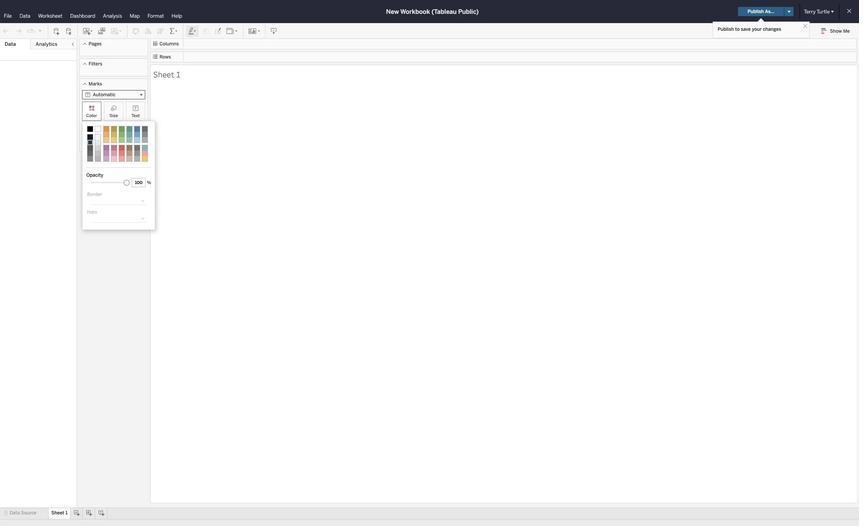 Task type: vqa. For each thing, say whether or not it's contained in the screenshot.
the right "Sheet 1"
yes



Task type: locate. For each thing, give the bounding box(es) containing it.
0 horizontal spatial publish
[[718, 27, 734, 32]]

replay animation image right redo icon
[[27, 27, 35, 35]]

analytics
[[36, 41, 57, 47]]

0 horizontal spatial sheet 1
[[51, 511, 68, 516]]

download image
[[270, 27, 278, 35]]

publish inside button
[[748, 9, 764, 14]]

1 horizontal spatial sheet
[[153, 69, 174, 80]]

1 horizontal spatial sheet 1
[[153, 69, 181, 80]]

0 vertical spatial publish
[[748, 9, 764, 14]]

pages
[[89, 41, 102, 47]]

replay animation image
[[27, 27, 35, 35], [38, 28, 42, 33]]

publish for publish to save your changes
[[718, 27, 734, 32]]

to
[[735, 27, 740, 32]]

undo image
[[2, 27, 10, 35]]

2 vertical spatial data
[[10, 511, 20, 516]]

1 down the columns
[[176, 69, 181, 80]]

show me button
[[818, 25, 857, 37]]

rows
[[160, 54, 171, 60]]

collapse image
[[71, 42, 75, 47]]

data down undo icon
[[5, 41, 16, 47]]

sheet 1
[[153, 69, 181, 80], [51, 511, 68, 516]]

publish as...
[[748, 9, 775, 14]]

turtle
[[817, 9, 830, 14]]

(tableau
[[432, 8, 457, 15]]

detail
[[86, 135, 98, 140]]

1 right source at the bottom
[[66, 511, 68, 516]]

0 horizontal spatial sheet
[[51, 511, 64, 516]]

data left source at the bottom
[[10, 511, 20, 516]]

None text field
[[132, 178, 146, 187]]

new data source image
[[53, 27, 61, 35]]

swap rows and columns image
[[132, 27, 140, 35]]

sheet
[[153, 69, 174, 80], [51, 511, 64, 516]]

sort ascending image
[[145, 27, 152, 35]]

1 vertical spatial sheet 1
[[51, 511, 68, 516]]

data up redo icon
[[20, 13, 30, 19]]

replay animation image up analytics
[[38, 28, 42, 33]]

public)
[[458, 8, 479, 15]]

tooltip
[[107, 135, 120, 140]]

1
[[176, 69, 181, 80], [66, 511, 68, 516]]

totals image
[[169, 27, 178, 35]]

publish to save your changes
[[718, 27, 782, 32]]

text
[[132, 113, 140, 118]]

new
[[386, 8, 399, 15]]

0 horizontal spatial 1
[[66, 511, 68, 516]]

publish left as...
[[748, 9, 764, 14]]

show/hide cards image
[[248, 27, 261, 35]]

data
[[20, 13, 30, 19], [5, 41, 16, 47], [10, 511, 20, 516]]

1 vertical spatial publish
[[718, 27, 734, 32]]

dashboard
[[70, 13, 95, 19]]

sheet 1 down rows
[[153, 69, 181, 80]]

%
[[147, 180, 151, 185]]

1 horizontal spatial publish
[[748, 9, 764, 14]]

help
[[172, 13, 182, 19]]

1 vertical spatial 1
[[66, 511, 68, 516]]

fit image
[[226, 27, 239, 35]]

sheet right source at the bottom
[[51, 511, 64, 516]]

1 horizontal spatial 1
[[176, 69, 181, 80]]

publish as... button
[[738, 7, 784, 16]]

1 vertical spatial sheet
[[51, 511, 64, 516]]

publish
[[748, 9, 764, 14], [718, 27, 734, 32]]

None range field
[[91, 179, 129, 183]]

sheet down rows
[[153, 69, 174, 80]]

size
[[110, 113, 118, 118]]

filters
[[89, 61, 102, 67]]

0 vertical spatial data
[[20, 13, 30, 19]]

sheet 1 right source at the bottom
[[51, 511, 68, 516]]

publish left to
[[718, 27, 734, 32]]

new worksheet image
[[82, 27, 93, 35]]

pause auto updates image
[[65, 27, 73, 35]]



Task type: describe. For each thing, give the bounding box(es) containing it.
duplicate image
[[98, 27, 106, 35]]

format workbook image
[[214, 27, 222, 35]]

sort descending image
[[157, 27, 165, 35]]

0 vertical spatial 1
[[176, 69, 181, 80]]

0 horizontal spatial replay animation image
[[27, 27, 35, 35]]

analysis
[[103, 13, 122, 19]]

redo image
[[15, 27, 22, 35]]

1 vertical spatial data
[[5, 41, 16, 47]]

0 vertical spatial sheet 1
[[153, 69, 181, 80]]

map
[[130, 13, 140, 19]]

changes
[[763, 27, 782, 32]]

worksheet
[[38, 13, 63, 19]]

save
[[741, 27, 751, 32]]

data source
[[10, 511, 36, 516]]

new workbook (tableau public)
[[386, 8, 479, 15]]

marks
[[89, 81, 102, 87]]

opacity
[[86, 173, 103, 178]]

show
[[830, 29, 842, 34]]

color
[[86, 113, 97, 118]]

clear sheet image
[[110, 27, 123, 35]]

your
[[752, 27, 762, 32]]

file
[[4, 13, 12, 19]]

show me
[[830, 29, 850, 34]]

show labels image
[[202, 27, 209, 35]]

as...
[[765, 9, 775, 14]]

terry turtle
[[804, 9, 830, 14]]

workbook
[[401, 8, 430, 15]]

publish for publish as...
[[748, 9, 764, 14]]

me
[[844, 29, 850, 34]]

source
[[21, 511, 36, 516]]

format
[[148, 13, 164, 19]]

1 horizontal spatial replay animation image
[[38, 28, 42, 33]]

columns
[[160, 41, 179, 47]]

terry
[[804, 9, 816, 14]]

highlight image
[[188, 27, 197, 35]]

close image
[[802, 22, 809, 30]]

0 vertical spatial sheet
[[153, 69, 174, 80]]



